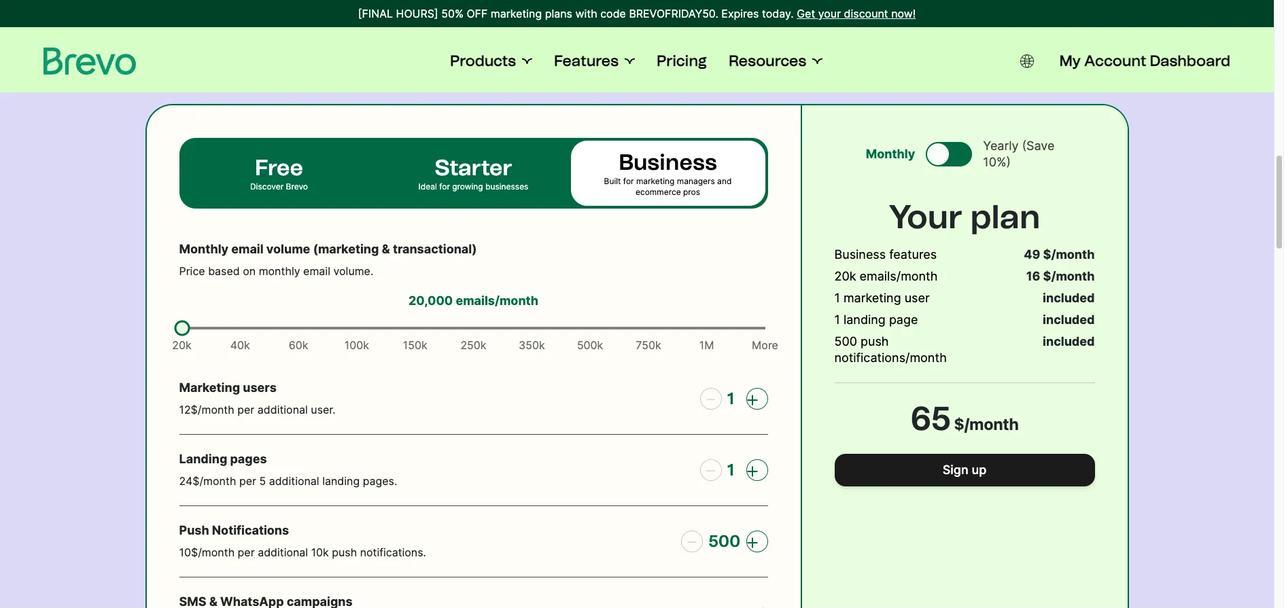 Task type: vqa. For each thing, say whether or not it's contained in the screenshot.
the topmost 500
yes



Task type: describe. For each thing, give the bounding box(es) containing it.
volume.
[[334, 265, 374, 278]]

pricing link
[[657, 52, 707, 71]]

1m
[[700, 339, 715, 352]]

10%)
[[984, 155, 1012, 169]]

$/month for 16
[[1044, 269, 1096, 284]]

— for notifications
[[688, 536, 697, 548]]

your
[[889, 197, 963, 237]]

features
[[890, 248, 938, 262]]

more
[[752, 339, 779, 352]]

20k emails/month
[[835, 269, 938, 284]]

businesses
[[486, 182, 529, 192]]

sign
[[943, 463, 969, 478]]

1 vertical spatial email
[[303, 265, 331, 278]]

— for pages
[[707, 465, 716, 477]]

business for built
[[619, 150, 717, 175]]

1 landing page
[[835, 313, 919, 327]]

account
[[1085, 52, 1147, 70]]

price based on monthly email volume.
[[179, 265, 374, 278]]

1 horizontal spatial your
[[819, 7, 842, 20]]

10$/month per additional 10k push notifications.
[[179, 546, 427, 560]]

and
[[718, 176, 732, 186]]

(marketing
[[313, 242, 379, 256]]

starter
[[435, 155, 513, 181]]

your plan
[[889, 197, 1041, 237]]

my account dashboard link
[[1060, 52, 1231, 71]]

yearly
[[984, 139, 1019, 153]]

sign up
[[943, 463, 987, 478]]

get your discount now! link
[[797, 5, 916, 22]]

12$/month per additional user.
[[179, 403, 336, 417]]

starter ideal for growing businesses
[[419, 155, 529, 192]]

marketing
[[179, 381, 240, 395]]

65
[[911, 399, 952, 439]]

push notifications
[[179, 524, 289, 538]]

per for users
[[238, 403, 255, 417]]

40k
[[230, 339, 250, 352]]

— button for push notifications
[[682, 531, 703, 553]]

for for starter
[[440, 182, 450, 192]]

pages
[[230, 452, 267, 467]]

growing
[[452, 182, 483, 192]]

discount
[[845, 7, 889, 20]]

49
[[1025, 248, 1041, 262]]

up
[[972, 463, 987, 478]]

button image
[[1021, 54, 1034, 68]]

— button for landing pages
[[700, 460, 722, 482]]

discover
[[250, 182, 284, 192]]

20k for 20k emails/month
[[835, 269, 857, 284]]

volume
[[267, 242, 310, 256]]

code
[[601, 7, 626, 20]]

pricing slider desktop slider
[[174, 321, 190, 336]]

push inside 500        push notifications/month
[[861, 335, 889, 349]]

[final
[[358, 7, 393, 20]]

brevofriday50.
[[629, 7, 719, 20]]

pricing
[[657, 52, 707, 70]]

150k
[[403, 339, 428, 352]]

additional for 1
[[258, 403, 308, 417]]

0 vertical spatial landing
[[844, 313, 886, 327]]

ideal
[[419, 182, 437, 192]]

&
[[382, 242, 390, 256]]

expires
[[722, 7, 759, 20]]

included for 500        push notifications/month
[[1044, 335, 1096, 349]]

2 vertical spatial marketing
[[844, 291, 902, 305]]

landing pages
[[179, 452, 267, 467]]

push
[[179, 524, 209, 538]]

— for users
[[707, 393, 716, 405]]

notifications
[[212, 524, 289, 538]]

resources
[[729, 52, 807, 70]]

12$/month
[[179, 403, 235, 417]]

750k
[[636, 339, 662, 352]]

user.
[[311, 403, 336, 417]]

price
[[179, 265, 205, 278]]

plans
[[545, 7, 573, 20]]

built
[[604, 176, 621, 186]]

5
[[259, 475, 266, 488]]

transactional)
[[393, 242, 477, 256]]

$/month for 49
[[1044, 248, 1096, 262]]

100k
[[345, 339, 369, 352]]

emails/month for 20,000 emails/month
[[456, 294, 539, 308]]

users
[[243, 381, 277, 395]]

— button for marketing users
[[700, 388, 722, 410]]

brevo
[[286, 182, 308, 192]]

[final hours] 50% off marketing plans with code brevofriday50. expires today. get your discount now!
[[358, 7, 916, 20]]



Task type: locate. For each thing, give the bounding box(es) containing it.
based
[[208, 265, 240, 278]]

1 horizontal spatial push
[[861, 335, 889, 349]]

1 vertical spatial business
[[835, 248, 886, 262]]

0 vertical spatial — button
[[700, 388, 722, 410]]

0 horizontal spatial email
[[231, 242, 264, 256]]

free
[[255, 155, 303, 181]]

1 vertical spatial per
[[239, 475, 256, 488]]

500k
[[577, 339, 604, 352]]

with
[[576, 7, 598, 20]]

2 vertical spatial —
[[688, 536, 697, 548]]

1 horizontal spatial for
[[624, 176, 634, 186]]

20,000 emails/month
[[409, 294, 539, 308]]

on
[[243, 265, 256, 278]]

2 vertical spatial $/month
[[954, 415, 1019, 434]]

plan down "today."
[[734, 38, 804, 78]]

1 included from the top
[[1044, 291, 1096, 305]]

$/month down 49 $/month
[[1044, 269, 1096, 284]]

1 vertical spatial your
[[653, 38, 726, 78]]

per down users
[[238, 403, 255, 417]]

500 for 500
[[709, 532, 741, 552]]

0 horizontal spatial 500
[[709, 532, 741, 552]]

1 horizontal spatial 20k
[[835, 269, 857, 284]]

brevo image
[[44, 48, 136, 75]]

business up ecommerce
[[619, 150, 717, 175]]

0 horizontal spatial push
[[332, 546, 357, 560]]

ecommerce
[[636, 187, 681, 197]]

pages.
[[363, 475, 397, 488]]

plan up 49
[[971, 197, 1041, 237]]

250k
[[461, 339, 487, 352]]

50%
[[442, 7, 464, 20]]

1 vertical spatial emails/month
[[456, 294, 539, 308]]

notifications/month
[[835, 351, 947, 365]]

0 vertical spatial per
[[238, 403, 255, 417]]

0 vertical spatial 500
[[835, 335, 858, 349]]

1 horizontal spatial email
[[303, 265, 331, 278]]

0 horizontal spatial monthly
[[179, 242, 229, 256]]

per
[[238, 403, 255, 417], [239, 475, 256, 488], [238, 546, 255, 560]]

2 vertical spatial additional
[[258, 546, 308, 560]]

0 vertical spatial marketing
[[491, 7, 542, 20]]

push down 1 landing page
[[861, 335, 889, 349]]

page
[[890, 313, 919, 327]]

500 inside 500        push notifications/month
[[835, 335, 858, 349]]

your right get
[[819, 7, 842, 20]]

0 horizontal spatial business
[[619, 150, 717, 175]]

for inside business built for marketing managers and ecommerce pros
[[624, 176, 634, 186]]

additional for 500
[[258, 546, 308, 560]]

additional left 10k
[[258, 546, 308, 560]]

marketing users
[[179, 381, 277, 395]]

1 vertical spatial marketing
[[637, 176, 675, 186]]

dashboard
[[1151, 52, 1231, 70]]

2 vertical spatial per
[[238, 546, 255, 560]]

push
[[861, 335, 889, 349], [332, 546, 357, 560]]

now!
[[892, 7, 916, 20]]

products link
[[450, 52, 533, 71]]

0 horizontal spatial plan
[[734, 38, 804, 78]]

0 vertical spatial email
[[231, 242, 264, 256]]

500        push notifications/month
[[835, 335, 947, 365]]

500 for 500        push notifications/month
[[835, 335, 858, 349]]

1 horizontal spatial plan
[[971, 197, 1041, 237]]

landing
[[844, 313, 886, 327], [323, 475, 360, 488]]

1 vertical spatial — button
[[700, 460, 722, 482]]

additional
[[258, 403, 308, 417], [269, 475, 319, 488], [258, 546, 308, 560]]

0 vertical spatial $/month
[[1044, 248, 1096, 262]]

features
[[554, 52, 619, 70]]

included for 1 marketing user
[[1044, 291, 1096, 305]]

additional right 5 on the left bottom of the page
[[269, 475, 319, 488]]

20k down pricing slider desktop slider
[[172, 339, 192, 352]]

email up on
[[231, 242, 264, 256]]

today.
[[763, 7, 794, 20]]

1 horizontal spatial 500
[[835, 335, 858, 349]]

0 horizontal spatial for
[[440, 182, 450, 192]]

10k
[[311, 546, 329, 560]]

notifications.
[[360, 546, 427, 560]]

business up 20k emails/month
[[835, 248, 886, 262]]

emails/month down business features
[[860, 269, 938, 284]]

for inside starter ideal for growing businesses
[[440, 182, 450, 192]]

0 vertical spatial push
[[861, 335, 889, 349]]

0 vertical spatial additional
[[258, 403, 308, 417]]

0 vertical spatial monthly
[[866, 147, 916, 161]]

business inside business built for marketing managers and ecommerce pros
[[619, 150, 717, 175]]

0 vertical spatial included
[[1044, 291, 1096, 305]]

20,000
[[409, 294, 453, 308]]

user
[[905, 291, 930, 305]]

marketing up 1 landing page
[[844, 291, 902, 305]]

1 horizontal spatial marketing
[[637, 176, 675, 186]]

0 horizontal spatial your
[[653, 38, 726, 78]]

2 horizontal spatial marketing
[[844, 291, 902, 305]]

0 horizontal spatial emails/month
[[456, 294, 539, 308]]

my
[[1060, 52, 1082, 70]]

1 vertical spatial landing
[[323, 475, 360, 488]]

business features
[[835, 248, 938, 262]]

marketing up ecommerce
[[637, 176, 675, 186]]

yearly (save 10%)
[[984, 139, 1055, 169]]

24$/month per 5 additional landing pages.
[[179, 475, 397, 488]]

$/month
[[1044, 248, 1096, 262], [1044, 269, 1096, 284], [954, 415, 1019, 434]]

monthly for monthly
[[866, 147, 916, 161]]

0 vertical spatial business
[[619, 150, 717, 175]]

0 vertical spatial your
[[819, 7, 842, 20]]

10$/month
[[179, 546, 235, 560]]

1
[[835, 291, 841, 305], [835, 313, 841, 327], [728, 389, 734, 409], [728, 461, 734, 480]]

3 included from the top
[[1044, 335, 1096, 349]]

0 vertical spatial —
[[707, 393, 716, 405]]

landing down "1 marketing user"
[[844, 313, 886, 327]]

for right built at the left top of page
[[624, 176, 634, 186]]

for for business
[[624, 176, 634, 186]]

monthly
[[259, 265, 300, 278]]

1 marketing user
[[835, 291, 930, 305]]

2 vertical spatial — button
[[682, 531, 703, 553]]

marketing inside business built for marketing managers and ecommerce pros
[[637, 176, 675, 186]]

monthly for monthly email volume (marketing & transactional)
[[179, 242, 229, 256]]

1 vertical spatial plan
[[971, 197, 1041, 237]]

per down the notifications
[[238, 546, 255, 560]]

landing
[[179, 452, 227, 467]]

0 horizontal spatial marketing
[[491, 7, 542, 20]]

20k for 20k
[[172, 339, 192, 352]]

49 $/month
[[1025, 248, 1096, 262]]

per for pages
[[239, 475, 256, 488]]

20k up "1 marketing user"
[[835, 269, 857, 284]]

—
[[707, 393, 716, 405], [707, 465, 716, 477], [688, 536, 697, 548]]

1 horizontal spatial business
[[835, 248, 886, 262]]

2 vertical spatial included
[[1044, 335, 1096, 349]]

0 vertical spatial emails/month
[[860, 269, 938, 284]]

1 vertical spatial monthly
[[179, 242, 229, 256]]

features link
[[554, 52, 635, 71]]

None checkbox
[[927, 142, 973, 167]]

24$/month
[[179, 475, 236, 488]]

0 horizontal spatial 20k
[[172, 339, 192, 352]]

$/month up 16 $/month
[[1044, 248, 1096, 262]]

products
[[450, 52, 516, 70]]

push right 10k
[[332, 546, 357, 560]]

per for notifications
[[238, 546, 255, 560]]

$/month up up
[[954, 415, 1019, 434]]

0 vertical spatial plan
[[734, 38, 804, 78]]

plan
[[734, 38, 804, 78], [971, 197, 1041, 237]]

1 vertical spatial included
[[1044, 313, 1096, 327]]

emails/month for 20k emails/month
[[860, 269, 938, 284]]

1 horizontal spatial monthly
[[866, 147, 916, 161]]

included for 1 landing page
[[1044, 313, 1096, 327]]

1 vertical spatial 20k
[[172, 339, 192, 352]]

$/month for 65
[[954, 415, 1019, 434]]

my account dashboard
[[1060, 52, 1231, 70]]

landing left pages.
[[323, 475, 360, 488]]

1 vertical spatial 500
[[709, 532, 741, 552]]

hours]
[[396, 7, 439, 20]]

marketing right off
[[491, 7, 542, 20]]

— button
[[700, 388, 722, 410], [700, 460, 722, 482], [682, 531, 703, 553]]

email down monthly email volume (marketing & transactional)
[[303, 265, 331, 278]]

(save
[[1023, 139, 1055, 153]]

marketing
[[491, 7, 542, 20], [637, 176, 675, 186], [844, 291, 902, 305]]

business for features
[[835, 248, 886, 262]]

1 vertical spatial —
[[707, 465, 716, 477]]

65 $/month
[[911, 399, 1019, 439]]

350k
[[519, 339, 545, 352]]

per left 5 on the left bottom of the page
[[239, 475, 256, 488]]

business built for marketing managers and ecommerce pros
[[604, 150, 732, 197]]

2 included from the top
[[1044, 313, 1096, 327]]

500
[[835, 335, 858, 349], [709, 532, 741, 552]]

monthly email volume (marketing & transactional)
[[179, 242, 477, 256]]

business
[[619, 150, 717, 175], [835, 248, 886, 262]]

16
[[1027, 269, 1041, 284]]

for right ideal
[[440, 182, 450, 192]]

free discover brevo
[[250, 155, 308, 192]]

0 horizontal spatial landing
[[323, 475, 360, 488]]

your down brevofriday50.
[[653, 38, 726, 78]]

1 vertical spatial additional
[[269, 475, 319, 488]]

1 vertical spatial push
[[332, 546, 357, 560]]

0 vertical spatial 20k
[[835, 269, 857, 284]]

customize your plan
[[471, 38, 804, 78]]

$/month inside 65 $/month
[[954, 415, 1019, 434]]

managers
[[677, 176, 715, 186]]

monthly
[[866, 147, 916, 161], [179, 242, 229, 256]]

1 horizontal spatial emails/month
[[860, 269, 938, 284]]

16 $/month
[[1027, 269, 1096, 284]]

additional down users
[[258, 403, 308, 417]]

1 horizontal spatial landing
[[844, 313, 886, 327]]

1 vertical spatial $/month
[[1044, 269, 1096, 284]]

customize
[[471, 38, 645, 78]]

emails/month up 250k
[[456, 294, 539, 308]]



